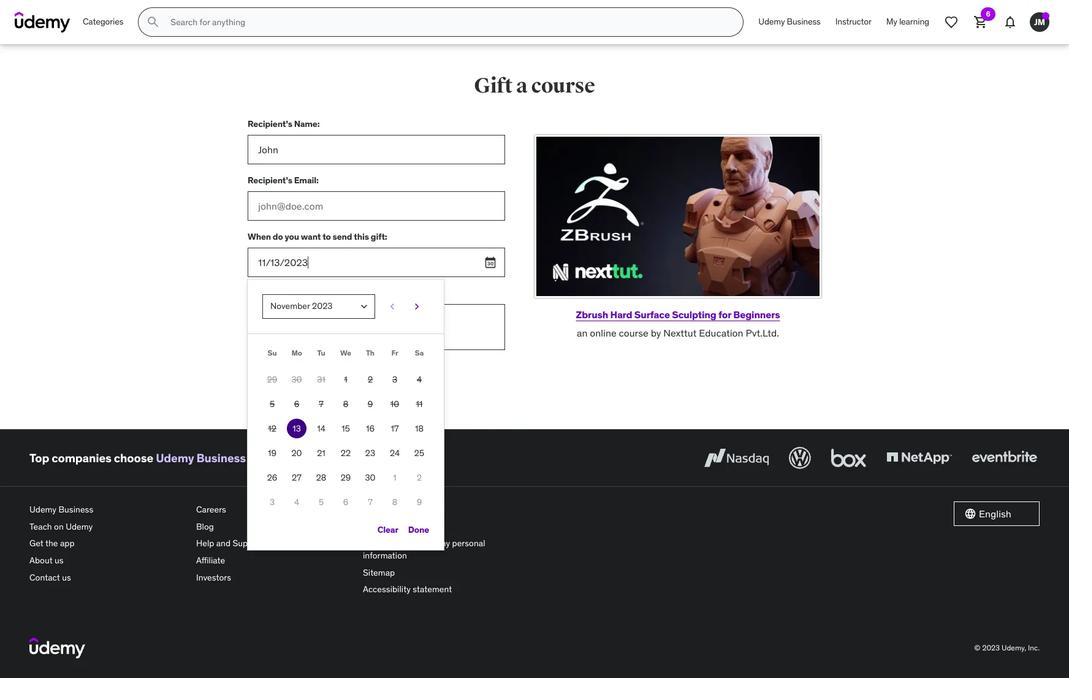 Task type: locate. For each thing, give the bounding box(es) containing it.
4 button up 11 on the bottom of page
[[407, 368, 432, 392]]

1 button down skills.
[[383, 466, 407, 490]]

2 recipient's from the top
[[248, 175, 292, 186]]

0 horizontal spatial 1
[[344, 374, 348, 385]]

0 vertical spatial 5
[[270, 398, 275, 409]]

0 vertical spatial 7 button
[[309, 392, 334, 417]]

next month image
[[411, 301, 423, 313]]

1 for bottom 1 "button"
[[393, 472, 397, 483]]

1 vertical spatial 6 button
[[334, 490, 358, 515]]

1 horizontal spatial 1 button
[[383, 466, 407, 490]]

0 vertical spatial 29 button
[[260, 368, 285, 392]]

9 up done
[[417, 497, 422, 508]]

3 for bottommost 3 button
[[270, 497, 275, 508]]

privacy policy link
[[363, 519, 520, 536]]

0 horizontal spatial 4
[[294, 497, 299, 508]]

1 right '31'
[[344, 374, 348, 385]]

0 horizontal spatial 2
[[368, 374, 373, 385]]

1 horizontal spatial 9 button
[[407, 490, 432, 515]]

0 horizontal spatial 2 button
[[358, 368, 383, 392]]

on
[[54, 521, 64, 532]]

proceed to checkout
[[329, 368, 424, 380]]

0 vertical spatial udemy image
[[15, 12, 71, 33]]

2 horizontal spatial business
[[787, 16, 821, 27]]

0 vertical spatial 6 button
[[285, 392, 309, 417]]

7
[[319, 398, 324, 409], [368, 497, 373, 508]]

1 vertical spatial 29 button
[[334, 466, 358, 490]]

0 vertical spatial recipient's
[[248, 118, 292, 129]]

2 horizontal spatial 6
[[986, 9, 991, 18]]

personal
[[452, 538, 485, 549]]

want
[[301, 231, 321, 242]]

1 button right '31'
[[334, 368, 358, 392]]

0 vertical spatial 1
[[344, 374, 348, 385]]

1 vertical spatial 3
[[270, 497, 275, 508]]

accessibility
[[363, 584, 411, 595]]

9 button up 16 in the left bottom of the page
[[358, 392, 383, 417]]

15
[[342, 423, 350, 434]]

0 horizontal spatial 29 button
[[260, 368, 285, 392]]

recipient's name:
[[248, 118, 320, 129]]

1 horizontal spatial 30 button
[[358, 466, 383, 490]]

0 vertical spatial 5 button
[[260, 392, 285, 417]]

0 horizontal spatial 9
[[368, 398, 373, 409]]

recipient's left email:
[[248, 175, 292, 186]]

hard
[[611, 308, 633, 321]]

1 vertical spatial 9
[[417, 497, 422, 508]]

31
[[317, 374, 326, 385]]

udemy business link
[[751, 7, 828, 37], [156, 451, 246, 465], [29, 502, 186, 519]]

udemy business teach on udemy get the app about us contact us
[[29, 504, 93, 583]]

1 horizontal spatial 2
[[417, 472, 422, 483]]

1 vertical spatial 5
[[319, 497, 324, 508]]

1 vertical spatial 30
[[365, 472, 376, 483]]

2 right proceed
[[368, 374, 373, 385]]

21 button
[[309, 441, 334, 466]]

box image
[[829, 445, 870, 472]]

0 horizontal spatial 5 button
[[260, 392, 285, 417]]

1 for 1 "button" to the top
[[344, 374, 348, 385]]

0 horizontal spatial 30 button
[[285, 368, 309, 392]]

1 vertical spatial to
[[369, 368, 378, 380]]

1 vertical spatial 6
[[294, 398, 299, 409]]

6 button left terms
[[334, 490, 358, 515]]

6 left terms
[[343, 497, 349, 508]]

5 button
[[260, 392, 285, 417], [309, 490, 334, 515]]

4 button down 27
[[285, 490, 309, 515]]

wishlist image
[[944, 15, 959, 29]]

and
[[216, 538, 231, 549]]

6
[[986, 9, 991, 18], [294, 398, 299, 409], [343, 497, 349, 508]]

0 vertical spatial 3
[[392, 374, 397, 385]]

9 button
[[358, 392, 383, 417], [407, 490, 432, 515]]

0 horizontal spatial 5
[[270, 398, 275, 409]]

2 vertical spatial to
[[248, 451, 260, 465]]

2 vertical spatial business
[[59, 504, 93, 515]]

0 horizontal spatial 4 button
[[285, 490, 309, 515]]

0 horizontal spatial 3 button
[[260, 490, 285, 515]]

1 horizontal spatial 7
[[368, 497, 373, 508]]

30 down career
[[365, 472, 376, 483]]

eventbrite image
[[970, 445, 1040, 472]]

30 button
[[285, 368, 309, 392], [358, 466, 383, 490]]

1 down skills.
[[393, 472, 397, 483]]

0 horizontal spatial business
[[59, 504, 93, 515]]

recipient's for recipient's email:
[[248, 175, 292, 186]]

Recipient's Name: text field
[[248, 135, 505, 164]]

8 for the leftmost 8 button
[[343, 398, 349, 409]]

recipient's left name:
[[248, 118, 292, 129]]

9 for 9 button to the top
[[368, 398, 373, 409]]

0 vertical spatial business
[[787, 16, 821, 27]]

or
[[406, 538, 414, 549]]

15 button
[[334, 417, 358, 441]]

1 horizontal spatial 5 button
[[309, 490, 334, 515]]

su
[[268, 348, 277, 358]]

0 vertical spatial 30 button
[[285, 368, 309, 392]]

11
[[416, 398, 423, 409]]

19
[[268, 447, 277, 458]]

31 button
[[309, 368, 334, 392]]

business inside udemy business teach on udemy get the app about us contact us
[[59, 504, 93, 515]]

course left by
[[619, 327, 649, 339]]

0 horizontal spatial 30
[[292, 374, 302, 385]]

29 for the leftmost 29 button
[[267, 374, 277, 385]]

6 up 13
[[294, 398, 299, 409]]

1 horizontal spatial 29
[[341, 472, 351, 483]]

17
[[391, 423, 399, 434]]

2 horizontal spatial to
[[369, 368, 378, 380]]

9 button up done
[[407, 490, 432, 515]]

us right the about
[[55, 555, 64, 566]]

gift
[[474, 73, 513, 99]]

terms privacy policy do not sell or share my personal information sitemap accessibility statement
[[363, 504, 485, 595]]

0 horizontal spatial to
[[248, 451, 260, 465]]

27 button
[[285, 466, 309, 490]]

30 for the rightmost 30 button
[[365, 472, 376, 483]]

1 horizontal spatial 3 button
[[383, 368, 407, 392]]

8 button up '15'
[[334, 392, 358, 417]]

3 button up blog link
[[260, 490, 285, 515]]

7 button up the 14
[[309, 392, 334, 417]]

0 horizontal spatial 9 button
[[358, 392, 383, 417]]

1 vertical spatial 29
[[341, 472, 351, 483]]

30 button down career
[[358, 466, 383, 490]]

6 left notifications image
[[986, 9, 991, 18]]

0 horizontal spatial 8 button
[[334, 392, 358, 417]]

30 left '31'
[[292, 374, 302, 385]]

to left send
[[323, 231, 331, 242]]

1 vertical spatial 2
[[417, 472, 422, 483]]

8
[[343, 398, 349, 409], [392, 497, 398, 508]]

udemy image
[[15, 12, 71, 33], [29, 638, 85, 659]]

30
[[292, 374, 302, 385], [365, 472, 376, 483]]

9 up 16 in the left bottom of the page
[[368, 398, 373, 409]]

0 horizontal spatial 3
[[270, 497, 275, 508]]

categories button
[[75, 7, 131, 37]]

7 for the right 7 button
[[368, 497, 373, 508]]

3 button up 10
[[383, 368, 407, 392]]

7 button up privacy
[[358, 490, 383, 515]]

7 up privacy
[[368, 497, 373, 508]]

top
[[29, 451, 49, 465]]

0 vertical spatial 2 button
[[358, 368, 383, 392]]

name:
[[294, 118, 320, 129]]

4 up 11 on the bottom of page
[[417, 374, 422, 385]]

5 button up 12
[[260, 392, 285, 417]]

0 vertical spatial course
[[531, 73, 595, 99]]

1 horizontal spatial 30
[[365, 472, 376, 483]]

business up on
[[59, 504, 93, 515]]

1 vertical spatial us
[[62, 572, 71, 583]]

1 vertical spatial 4 button
[[285, 490, 309, 515]]

1 horizontal spatial 6
[[343, 497, 349, 508]]

business
[[787, 16, 821, 27], [197, 451, 246, 465], [59, 504, 93, 515]]

to down th
[[369, 368, 378, 380]]

1 vertical spatial 7
[[368, 497, 373, 508]]

previous month image
[[386, 301, 399, 313]]

29 down su at the bottom
[[267, 374, 277, 385]]

1 vertical spatial 1
[[393, 472, 397, 483]]

1 horizontal spatial course
[[619, 327, 649, 339]]

2 button down th
[[358, 368, 383, 392]]

8 button
[[334, 392, 358, 417], [383, 490, 407, 515]]

get
[[29, 538, 43, 549]]

6 button up 13
[[285, 392, 309, 417]]

0 horizontal spatial 8
[[343, 398, 349, 409]]

0 vertical spatial to
[[323, 231, 331, 242]]

2 button
[[358, 368, 383, 392], [407, 466, 432, 490]]

business left 19 button on the bottom left of the page
[[197, 451, 246, 465]]

the
[[45, 538, 58, 549]]

29 button down su at the bottom
[[260, 368, 285, 392]]

29 down the 22 button
[[341, 472, 351, 483]]

5 button down 28
[[309, 490, 334, 515]]

8 button up policy
[[383, 490, 407, 515]]

0 horizontal spatial 6 button
[[285, 392, 309, 417]]

30 button left '31'
[[285, 368, 309, 392]]

5 up 12
[[270, 398, 275, 409]]

4
[[417, 374, 422, 385], [294, 497, 299, 508]]

7 down 31 "button"
[[319, 398, 324, 409]]

1 horizontal spatial 1
[[393, 472, 397, 483]]

4 button
[[407, 368, 432, 392], [285, 490, 309, 515]]

29 button right 28
[[334, 466, 358, 490]]

0 vertical spatial 6
[[986, 9, 991, 18]]

Search for anything text field
[[168, 12, 729, 33]]

to
[[323, 231, 331, 242], [369, 368, 378, 380], [248, 451, 260, 465]]

2 down skills.
[[417, 472, 422, 483]]

1 vertical spatial course
[[619, 327, 649, 339]]

your message (optional):
[[248, 287, 345, 298]]

us
[[55, 555, 64, 566], [62, 572, 71, 583]]

1 horizontal spatial 5
[[319, 497, 324, 508]]

jm
[[1035, 16, 1046, 27]]

careers link
[[196, 502, 353, 519]]

0 vertical spatial 7
[[319, 398, 324, 409]]

0 vertical spatial 2
[[368, 374, 373, 385]]

contact us link
[[29, 570, 186, 586]]

tu
[[317, 348, 325, 358]]

help and support link
[[196, 536, 353, 553]]

4 down 27 button
[[294, 497, 299, 508]]

share
[[416, 538, 437, 549]]

8 up '15'
[[343, 398, 349, 409]]

22 button
[[334, 441, 358, 466]]

3 up 10
[[392, 374, 397, 385]]

0 vertical spatial 30
[[292, 374, 302, 385]]

0 horizontal spatial 1 button
[[334, 368, 358, 392]]

19 button
[[260, 441, 285, 466]]

volkswagen image
[[787, 445, 814, 472]]

1 vertical spatial business
[[197, 451, 246, 465]]

When do you want to send this gift: text field
[[248, 248, 505, 277]]

2023
[[983, 643, 1000, 652]]

1 vertical spatial 1 button
[[383, 466, 407, 490]]

course right a
[[531, 73, 595, 99]]

1 vertical spatial 8
[[392, 497, 398, 508]]

1 button
[[334, 368, 358, 392], [383, 466, 407, 490]]

1 vertical spatial 4
[[294, 497, 299, 508]]

1 vertical spatial 8 button
[[383, 490, 407, 515]]

udemy
[[759, 16, 785, 27], [156, 451, 194, 465], [29, 504, 56, 515], [66, 521, 93, 532]]

3 down 26 "button"
[[270, 497, 275, 508]]

2 button down skills.
[[407, 466, 432, 490]]

careers blog help and support affiliate investors
[[196, 504, 264, 583]]

0 vertical spatial 29
[[267, 374, 277, 385]]

support
[[233, 538, 264, 549]]

0 vertical spatial 4
[[417, 374, 422, 385]]

0 horizontal spatial course
[[531, 73, 595, 99]]

us right contact
[[62, 572, 71, 583]]

1 vertical spatial 2 button
[[407, 466, 432, 490]]

1 horizontal spatial 8
[[392, 497, 398, 508]]

0 vertical spatial 8
[[343, 398, 349, 409]]

done button
[[408, 520, 429, 541]]

1 recipient's from the top
[[248, 118, 292, 129]]

mo
[[292, 348, 302, 358]]

send
[[333, 231, 352, 242]]

8 right terms
[[392, 497, 398, 508]]

0 horizontal spatial 6
[[294, 398, 299, 409]]

0 horizontal spatial 7
[[319, 398, 324, 409]]

5 down the 28 button
[[319, 497, 324, 508]]

business for udemy business teach on udemy get the app about us contact us
[[59, 504, 93, 515]]

0 vertical spatial 3 button
[[383, 368, 407, 392]]

2
[[368, 374, 373, 385], [417, 472, 422, 483]]

sculpting
[[672, 308, 717, 321]]

netapp image
[[884, 445, 955, 472]]

we
[[340, 348, 351, 358]]

to left 19 button on the bottom left of the page
[[248, 451, 260, 465]]

0 vertical spatial 9
[[368, 398, 373, 409]]

done
[[408, 524, 429, 535]]

do not sell or share my personal information button
[[363, 536, 520, 565]]

business left instructor
[[787, 16, 821, 27]]

24
[[390, 447, 400, 458]]

0 vertical spatial 8 button
[[334, 392, 358, 417]]

instructor link
[[828, 7, 879, 37]]

1 vertical spatial 30 button
[[358, 466, 383, 490]]

fr
[[392, 348, 398, 358]]

gift:
[[371, 231, 387, 242]]

3
[[392, 374, 397, 385], [270, 497, 275, 508]]



Task type: describe. For each thing, give the bounding box(es) containing it.
skills.
[[391, 451, 423, 465]]

recipient's email:
[[248, 175, 319, 186]]

1 horizontal spatial 6 button
[[334, 490, 358, 515]]

0 vertical spatial us
[[55, 555, 64, 566]]

26
[[267, 472, 277, 483]]

you have alerts image
[[1043, 12, 1050, 20]]

27
[[292, 472, 302, 483]]

7 for the topmost 7 button
[[319, 398, 324, 409]]

1 horizontal spatial 4
[[417, 374, 422, 385]]

0 vertical spatial udemy business link
[[751, 7, 828, 37]]

affiliate link
[[196, 553, 353, 570]]

demand
[[307, 451, 352, 465]]

beginners
[[734, 308, 780, 321]]

23 button
[[358, 441, 383, 466]]

get the app link
[[29, 536, 186, 553]]

3 for topmost 3 button
[[392, 374, 397, 385]]

17 button
[[383, 417, 407, 441]]

recipient's for recipient's name:
[[248, 118, 292, 129]]

1 horizontal spatial 4 button
[[407, 368, 432, 392]]

my learning
[[887, 16, 930, 27]]

14
[[317, 423, 326, 434]]

blog link
[[196, 519, 353, 536]]

th
[[366, 348, 375, 358]]

18 button
[[407, 417, 432, 441]]

20
[[292, 447, 302, 458]]

an
[[577, 327, 588, 339]]

1 horizontal spatial 7 button
[[358, 490, 383, 515]]

12
[[268, 423, 276, 434]]

1 vertical spatial 3 button
[[260, 490, 285, 515]]

25
[[414, 447, 424, 458]]

© 2023 udemy, inc.
[[975, 643, 1040, 652]]

23
[[365, 447, 375, 458]]

30 for top 30 button
[[292, 374, 302, 385]]

1 horizontal spatial to
[[323, 231, 331, 242]]

education
[[699, 327, 744, 339]]

policy
[[393, 521, 415, 532]]

0 vertical spatial 9 button
[[358, 392, 383, 417]]

your
[[248, 287, 266, 298]]

1 vertical spatial 5 button
[[309, 490, 334, 515]]

build
[[262, 451, 290, 465]]

about
[[29, 555, 53, 566]]

course for online
[[619, 327, 649, 339]]

teach on udemy link
[[29, 519, 186, 536]]

small image
[[965, 508, 977, 520]]

top companies choose udemy business to build in-demand career skills.
[[29, 451, 423, 465]]

sell
[[391, 538, 404, 549]]

do
[[363, 538, 374, 549]]

email:
[[294, 175, 319, 186]]

12 button
[[260, 417, 285, 441]]

25 button
[[407, 441, 432, 466]]

29 for 29 button to the right
[[341, 472, 351, 483]]

career
[[354, 451, 389, 465]]

24 button
[[383, 441, 407, 466]]

jm link
[[1025, 7, 1055, 37]]

for
[[719, 308, 732, 321]]

1 horizontal spatial 29 button
[[334, 466, 358, 490]]

my
[[439, 538, 450, 549]]

clear
[[378, 524, 398, 535]]

10
[[391, 398, 399, 409]]

gift a course
[[474, 73, 595, 99]]

1 vertical spatial udemy business link
[[156, 451, 246, 465]]

8 for the right 8 button
[[392, 497, 398, 508]]

1 vertical spatial 9 button
[[407, 490, 432, 515]]

business for udemy business
[[787, 16, 821, 27]]

this
[[354, 231, 369, 242]]

to inside button
[[369, 368, 378, 380]]

clear button
[[378, 520, 398, 541]]

a
[[516, 73, 528, 99]]

1 horizontal spatial 2 button
[[407, 466, 432, 490]]

pvt.ltd.
[[746, 327, 780, 339]]

choose
[[114, 451, 153, 465]]

Your Message (optional): text field
[[248, 304, 505, 350]]

20 button
[[285, 441, 309, 466]]

1 horizontal spatial 8 button
[[383, 490, 407, 515]]

0 vertical spatial 1 button
[[334, 368, 358, 392]]

investors
[[196, 572, 231, 583]]

nasdaq image
[[702, 445, 772, 472]]

14 button
[[309, 417, 334, 441]]

proceed
[[329, 368, 367, 380]]

companies
[[52, 451, 111, 465]]

when do you want to send this gift:
[[248, 231, 387, 242]]

nexttut
[[664, 327, 697, 339]]

statement
[[413, 584, 452, 595]]

my learning link
[[879, 7, 937, 37]]

inc.
[[1029, 643, 1040, 652]]

1 vertical spatial udemy image
[[29, 638, 85, 659]]

2 vertical spatial udemy business link
[[29, 502, 186, 519]]

english button
[[954, 502, 1040, 526]]

when
[[248, 231, 271, 242]]

terms
[[363, 504, 386, 515]]

checkout
[[380, 368, 424, 380]]

9 for 9 button to the bottom
[[417, 497, 422, 508]]

sitemap link
[[363, 565, 520, 582]]

do
[[273, 231, 283, 242]]

in-
[[292, 451, 307, 465]]

Recipient's Email: email field
[[248, 191, 505, 221]]

you
[[285, 231, 299, 242]]

blog
[[196, 521, 214, 532]]

surface
[[635, 308, 670, 321]]

shopping cart with 6 items image
[[974, 15, 989, 29]]

date picker dialog
[[248, 280, 444, 550]]

21
[[317, 447, 326, 458]]

notifications image
[[1003, 15, 1018, 29]]

investors link
[[196, 570, 353, 586]]

22
[[341, 447, 351, 458]]

28 button
[[309, 466, 334, 490]]

my
[[887, 16, 898, 27]]

categories
[[83, 16, 123, 27]]

submit search image
[[146, 15, 161, 29]]

instructor
[[836, 16, 872, 27]]

privacy
[[363, 521, 391, 532]]

16 button
[[358, 417, 383, 441]]

course for a
[[531, 73, 595, 99]]

proceed to checkout button
[[321, 360, 432, 389]]



Task type: vqa. For each thing, say whether or not it's contained in the screenshot.
29
yes



